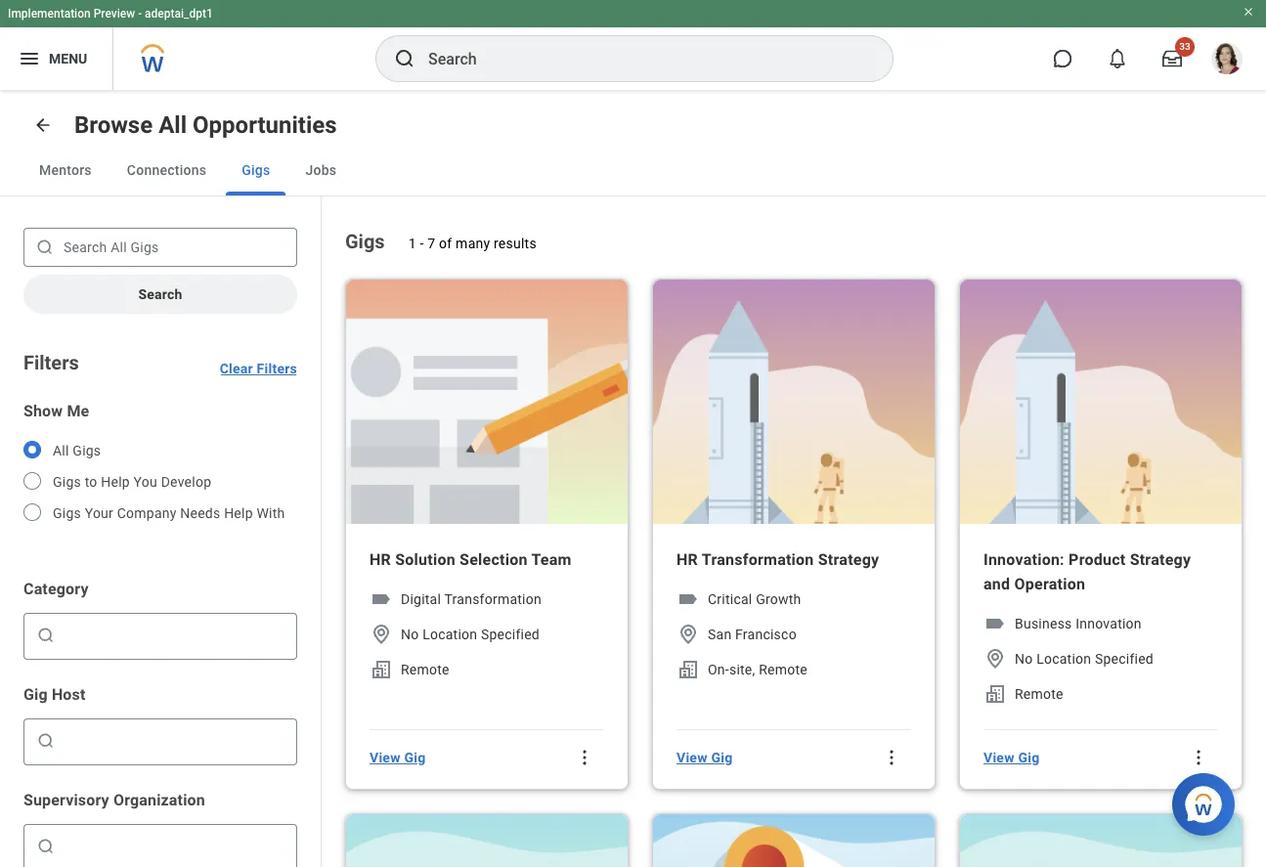 Task type: describe. For each thing, give the bounding box(es) containing it.
gig for hr solution selection team
[[404, 750, 426, 766]]

location element for hr transformation strategy
[[677, 623, 700, 646]]

business
[[1015, 616, 1072, 632]]

gigs button
[[226, 145, 286, 196]]

hr transformation strategy
[[677, 550, 879, 569]]

remote for innovation: product strategy and operation
[[1015, 686, 1064, 702]]

all gigs
[[53, 443, 101, 459]]

gigs for gigs to help you develop
[[53, 474, 81, 490]]

browse
[[74, 111, 153, 139]]

related actions vertical image for hr transformation strategy
[[882, 748, 901, 768]]

critical growth
[[708, 592, 801, 607]]

filters inside button
[[257, 361, 297, 376]]

results
[[494, 236, 537, 251]]

and
[[984, 575, 1010, 593]]

category element for hr transformation strategy
[[677, 588, 700, 611]]

33 button
[[1151, 37, 1195, 80]]

search image for search all gigs text field
[[35, 238, 55, 257]]

wdres.tm.general.rocketshipastronaut image for transformation
[[653, 280, 935, 524]]

san
[[708, 627, 732, 642]]

Search All Gigs text field
[[23, 228, 297, 267]]

gig for innovation: product strategy and operation
[[1018, 750, 1040, 766]]

implementation preview -   adeptai_dpt1
[[8, 7, 213, 21]]

location element for innovation: product strategy and operation
[[984, 647, 1007, 671]]

search
[[138, 286, 182, 302]]

category
[[23, 580, 89, 598]]

view gig button for hr transformation strategy
[[669, 738, 741, 777]]

francisco
[[735, 627, 797, 642]]

mentors button
[[23, 145, 107, 196]]

staffing image for hr transformation strategy
[[677, 658, 700, 681]]

gigs left '1'
[[345, 230, 385, 253]]

company
[[117, 505, 177, 521]]

hr for hr transformation strategy
[[677, 550, 698, 569]]

location image
[[677, 623, 700, 646]]

browse all opportunities
[[74, 111, 337, 139]]

jobs
[[305, 162, 337, 178]]

gigs your company needs help with
[[53, 505, 285, 521]]

site,
[[729, 662, 755, 678]]

related actions vertical image
[[1189, 748, 1209, 768]]

hr for hr solution selection team
[[370, 550, 391, 569]]

develop
[[161, 474, 211, 490]]

opportunities
[[193, 111, 337, 139]]

gigs for gigs button
[[242, 162, 270, 178]]

on-
[[708, 662, 729, 678]]

1 horizontal spatial remote
[[759, 662, 808, 678]]

notifications large image
[[1108, 49, 1127, 68]]

needs
[[180, 505, 220, 521]]

team
[[531, 550, 572, 569]]

with
[[257, 505, 285, 521]]

pencil and paper image
[[346, 280, 628, 524]]

category element for innovation: product strategy and operation
[[984, 612, 1007, 636]]

gigs for gigs your company needs help with
[[53, 505, 81, 521]]

innovation
[[1076, 616, 1142, 632]]

selection
[[460, 550, 528, 569]]

tab list containing mentors
[[0, 145, 1266, 197]]

1
[[408, 236, 416, 251]]

0 horizontal spatial filters
[[23, 351, 79, 374]]

2 vertical spatial search image
[[36, 731, 56, 751]]

product
[[1069, 550, 1126, 569]]

profile logan mcneil image
[[1211, 43, 1243, 78]]

me
[[67, 402, 89, 420]]

arrow left image
[[33, 115, 53, 135]]

show
[[23, 402, 63, 420]]

innovation:
[[984, 550, 1065, 569]]

no for hr solution selection team
[[401, 627, 419, 642]]

search image for category
[[36, 626, 56, 645]]

gigs up to
[[73, 443, 101, 459]]

category image
[[984, 612, 1007, 636]]

organization
[[113, 791, 205, 810]]

- inside menu banner
[[138, 7, 142, 21]]

clear
[[220, 361, 253, 376]]

search image for search workday search field
[[393, 47, 417, 70]]

menu
[[49, 50, 87, 66]]

hr solution selection team
[[370, 550, 572, 569]]

location for product
[[1037, 651, 1091, 667]]

clear filters button
[[220, 337, 297, 376]]

remote for hr solution selection team
[[401, 662, 450, 678]]



Task type: locate. For each thing, give the bounding box(es) containing it.
0 horizontal spatial category element
[[370, 588, 393, 611]]

1 vertical spatial -
[[420, 236, 424, 251]]

-
[[138, 7, 142, 21], [420, 236, 424, 251]]

location down the digital transformation
[[423, 627, 477, 642]]

2 horizontal spatial view gig
[[984, 750, 1040, 766]]

1 horizontal spatial specified
[[1095, 651, 1154, 667]]

category image for hr transformation strategy
[[677, 588, 700, 611]]

1 horizontal spatial view gig
[[677, 750, 733, 766]]

all
[[159, 111, 187, 139], [53, 443, 69, 459]]

no location specified down business innovation
[[1015, 651, 1154, 667]]

gigs to help you develop
[[53, 474, 211, 490]]

1 strategy from the left
[[818, 550, 879, 569]]

0 vertical spatial location
[[423, 627, 477, 642]]

san francisco
[[708, 627, 797, 642]]

category element up location image
[[677, 588, 700, 611]]

staffing element for hr solution selection team
[[370, 658, 393, 681]]

Search Workday  search field
[[428, 37, 853, 80]]

1 vertical spatial all
[[53, 443, 69, 459]]

gigs down the opportunities
[[242, 162, 270, 178]]

2 hr from the left
[[677, 550, 698, 569]]

gigs left to
[[53, 474, 81, 490]]

digital
[[401, 592, 441, 607]]

search image
[[36, 626, 56, 645], [36, 837, 56, 857]]

help right to
[[101, 474, 130, 490]]

your
[[85, 505, 113, 521]]

1 vertical spatial specified
[[1095, 651, 1154, 667]]

menu banner
[[0, 0, 1266, 90]]

0 vertical spatial location image
[[370, 623, 393, 646]]

tab list
[[0, 145, 1266, 197]]

0 horizontal spatial view
[[370, 750, 401, 766]]

category element for hr solution selection team
[[370, 588, 393, 611]]

2 horizontal spatial staffing element
[[984, 682, 1007, 706]]

transformation down selection
[[444, 592, 542, 607]]

justify image
[[18, 47, 41, 70]]

supervisory organization
[[23, 791, 205, 810]]

1 horizontal spatial staffing image
[[677, 658, 700, 681]]

view for hr transformation strategy
[[677, 750, 708, 766]]

location for solution
[[423, 627, 477, 642]]

help
[[101, 474, 130, 490], [224, 505, 253, 521]]

all up connections
[[159, 111, 187, 139]]

remote down business
[[1015, 686, 1064, 702]]

hr
[[370, 550, 391, 569], [677, 550, 698, 569]]

1 view gig from the left
[[370, 750, 426, 766]]

hr up location image
[[677, 550, 698, 569]]

no down business
[[1015, 651, 1033, 667]]

0 vertical spatial no
[[401, 627, 419, 642]]

view for hr solution selection team
[[370, 750, 401, 766]]

no location specified down the digital transformation
[[401, 627, 540, 642]]

operation
[[1014, 575, 1086, 593]]

1 horizontal spatial category element
[[677, 588, 700, 611]]

0 horizontal spatial help
[[101, 474, 130, 490]]

wdres.tm.general.rocketshipastronaut image for product
[[960, 280, 1242, 524]]

view for innovation: product strategy and operation
[[984, 750, 1015, 766]]

staffing image for innovation: product strategy and operation
[[984, 682, 1007, 706]]

category image up location image
[[677, 588, 700, 611]]

specified down the digital transformation
[[481, 627, 540, 642]]

location image for hr solution selection team
[[370, 623, 393, 646]]

2 strategy from the left
[[1130, 550, 1191, 569]]

0 horizontal spatial staffing element
[[370, 658, 393, 681]]

related actions vertical image for hr solution selection team
[[575, 748, 594, 768]]

on-site, remote
[[708, 662, 808, 678]]

0 horizontal spatial location
[[423, 627, 477, 642]]

1 horizontal spatial location
[[1037, 651, 1091, 667]]

gigs inside button
[[242, 162, 270, 178]]

staffing image for hr solution selection team
[[370, 658, 393, 681]]

2 wdres.tm.general.rocketshipastronaut image from the left
[[960, 280, 1242, 524]]

1 related actions vertical image from the left
[[575, 748, 594, 768]]

view gig for hr solution selection team
[[370, 750, 426, 766]]

1 hr from the left
[[370, 550, 391, 569]]

gig host
[[23, 685, 86, 704]]

0 horizontal spatial related actions vertical image
[[575, 748, 594, 768]]

transformation up critical growth
[[702, 550, 814, 569]]

specified down innovation at the bottom right of page
[[1095, 651, 1154, 667]]

0 horizontal spatial category image
[[370, 588, 393, 611]]

2 view gig button from the left
[[669, 738, 741, 777]]

33
[[1179, 41, 1191, 52]]

1 horizontal spatial no
[[1015, 651, 1033, 667]]

2 horizontal spatial view gig button
[[976, 738, 1048, 777]]

- right '1'
[[420, 236, 424, 251]]

1 vertical spatial help
[[224, 505, 253, 521]]

transformation
[[702, 550, 814, 569], [444, 592, 542, 607]]

gigs left your
[[53, 505, 81, 521]]

no location specified for solution
[[401, 627, 540, 642]]

0 vertical spatial help
[[101, 474, 130, 490]]

staffing image
[[370, 658, 393, 681], [677, 658, 700, 681], [984, 682, 1007, 706]]

remote
[[401, 662, 450, 678], [759, 662, 808, 678], [1015, 686, 1064, 702]]

2 view gig from the left
[[677, 750, 733, 766]]

location image
[[370, 623, 393, 646], [984, 647, 1007, 671]]

None field
[[60, 620, 288, 651], [60, 626, 288, 645], [60, 725, 288, 757], [60, 731, 288, 751], [60, 831, 288, 862], [60, 837, 288, 857], [60, 620, 288, 651], [60, 626, 288, 645], [60, 725, 288, 757], [60, 731, 288, 751], [60, 831, 288, 862], [60, 837, 288, 857]]

no location specified for product
[[1015, 651, 1154, 667]]

implementation
[[8, 7, 91, 21]]

0 horizontal spatial no
[[401, 627, 419, 642]]

1 horizontal spatial related actions vertical image
[[882, 748, 901, 768]]

category image left digital
[[370, 588, 393, 611]]

supervisory
[[23, 791, 109, 810]]

business innovation
[[1015, 616, 1142, 632]]

2 view from the left
[[677, 750, 708, 766]]

0 vertical spatial -
[[138, 7, 142, 21]]

2 horizontal spatial category element
[[984, 612, 1007, 636]]

staffing element
[[370, 658, 393, 681], [677, 658, 700, 681], [984, 682, 1007, 706]]

1 horizontal spatial all
[[159, 111, 187, 139]]

1 vertical spatial location
[[1037, 651, 1091, 667]]

strategy inside innovation: product strategy and operation
[[1130, 550, 1191, 569]]

1 vertical spatial no location specified
[[1015, 651, 1154, 667]]

of
[[439, 236, 452, 251]]

1 horizontal spatial help
[[224, 505, 253, 521]]

connections
[[127, 162, 207, 178]]

3 view gig button from the left
[[976, 738, 1048, 777]]

staffing element for innovation: product strategy and operation
[[984, 682, 1007, 706]]

remote down digital
[[401, 662, 450, 678]]

1 horizontal spatial transformation
[[702, 550, 814, 569]]

0 horizontal spatial location image
[[370, 623, 393, 646]]

view gig button for innovation: product strategy and operation
[[976, 738, 1048, 777]]

help left the with
[[224, 505, 253, 521]]

view gig button
[[362, 738, 434, 777], [669, 738, 741, 777], [976, 738, 1048, 777]]

specified for strategy
[[1095, 651, 1154, 667]]

7
[[428, 236, 435, 251]]

2 category image from the left
[[677, 588, 700, 611]]

strategy for innovation: product strategy and operation
[[1130, 550, 1191, 569]]

to
[[85, 474, 97, 490]]

you
[[134, 474, 157, 490]]

solution
[[395, 550, 456, 569]]

gig for hr transformation strategy
[[711, 750, 733, 766]]

search image
[[393, 47, 417, 70], [35, 238, 55, 257], [36, 731, 56, 751]]

no
[[401, 627, 419, 642], [1015, 651, 1033, 667]]

view gig button for hr solution selection team
[[362, 738, 434, 777]]

1 wdres.tm.general.rocketshipastronaut image from the left
[[653, 280, 935, 524]]

1 vertical spatial location image
[[984, 647, 1007, 671]]

remote down francisco
[[759, 662, 808, 678]]

related actions vertical image
[[575, 748, 594, 768], [882, 748, 901, 768]]

location down business innovation
[[1037, 651, 1091, 667]]

1 horizontal spatial hr
[[677, 550, 698, 569]]

0 horizontal spatial specified
[[481, 627, 540, 642]]

1 horizontal spatial strategy
[[1130, 550, 1191, 569]]

view
[[370, 750, 401, 766], [677, 750, 708, 766], [984, 750, 1015, 766]]

1 horizontal spatial -
[[420, 236, 424, 251]]

view gig for innovation: product strategy and operation
[[984, 750, 1040, 766]]

2 horizontal spatial remote
[[1015, 686, 1064, 702]]

1 vertical spatial search image
[[36, 837, 56, 857]]

1 view from the left
[[370, 750, 401, 766]]

wdres.tm.general.rocketshipastronaut image
[[653, 280, 935, 524], [960, 280, 1242, 524]]

adeptai_dpt1
[[145, 7, 213, 21]]

category element down and on the bottom right of page
[[984, 612, 1007, 636]]

innovation: product strategy and operation
[[984, 550, 1191, 593]]

connections button
[[111, 145, 222, 196]]

critical
[[708, 592, 752, 607]]

clear filters
[[220, 361, 297, 376]]

0 horizontal spatial transformation
[[444, 592, 542, 607]]

0 horizontal spatial location element
[[370, 623, 393, 646]]

3 view gig from the left
[[984, 750, 1040, 766]]

1 horizontal spatial staffing element
[[677, 658, 700, 681]]

0 horizontal spatial -
[[138, 7, 142, 21]]

location element for hr solution selection team
[[370, 623, 393, 646]]

staffing element for hr transformation strategy
[[677, 658, 700, 681]]

0 horizontal spatial staffing image
[[370, 658, 393, 681]]

1 - 7 of many results
[[408, 236, 537, 251]]

2 search image from the top
[[36, 837, 56, 857]]

transformation for hr
[[702, 550, 814, 569]]

menu button
[[0, 27, 113, 90]]

no location specified
[[401, 627, 540, 642], [1015, 651, 1154, 667]]

1 horizontal spatial wdres.tm.general.rocketshipastronaut image
[[960, 280, 1242, 524]]

close environment banner image
[[1243, 6, 1254, 18]]

view gig for hr transformation strategy
[[677, 750, 733, 766]]

0 vertical spatial transformation
[[702, 550, 814, 569]]

filters up show me
[[23, 351, 79, 374]]

gig
[[23, 685, 48, 704], [404, 750, 426, 766], [711, 750, 733, 766], [1018, 750, 1040, 766]]

search button
[[23, 275, 297, 314]]

1 vertical spatial transformation
[[444, 592, 542, 607]]

0 horizontal spatial all
[[53, 443, 69, 459]]

view gig
[[370, 750, 426, 766], [677, 750, 733, 766], [984, 750, 1040, 766]]

location
[[423, 627, 477, 642], [1037, 651, 1091, 667]]

1 category image from the left
[[370, 588, 393, 611]]

0 horizontal spatial hr
[[370, 550, 391, 569]]

0 horizontal spatial view gig
[[370, 750, 426, 766]]

1 search image from the top
[[36, 626, 56, 645]]

strategy
[[818, 550, 879, 569], [1130, 550, 1191, 569]]

0 vertical spatial specified
[[481, 627, 540, 642]]

search image for supervisory organization
[[36, 837, 56, 857]]

filters right clear at top left
[[257, 361, 297, 376]]

hr left solution
[[370, 550, 391, 569]]

jobs button
[[290, 145, 352, 196]]

category element left digital
[[370, 588, 393, 611]]

0 horizontal spatial strategy
[[818, 550, 879, 569]]

search image down category
[[36, 626, 56, 645]]

location element
[[370, 623, 393, 646], [677, 623, 700, 646], [984, 647, 1007, 671]]

1 view gig button from the left
[[362, 738, 434, 777]]

0 vertical spatial all
[[159, 111, 187, 139]]

1 horizontal spatial category image
[[677, 588, 700, 611]]

0 vertical spatial search image
[[36, 626, 56, 645]]

strategy for hr transformation strategy
[[818, 550, 879, 569]]

filters
[[23, 351, 79, 374], [257, 361, 297, 376]]

3 view from the left
[[984, 750, 1015, 766]]

specified
[[481, 627, 540, 642], [1095, 651, 1154, 667]]

location image for innovation: product strategy and operation
[[984, 647, 1007, 671]]

no down digital
[[401, 627, 419, 642]]

0 horizontal spatial no location specified
[[401, 627, 540, 642]]

preview
[[94, 7, 135, 21]]

search image down supervisory
[[36, 837, 56, 857]]

2 related actions vertical image from the left
[[882, 748, 901, 768]]

show me
[[23, 402, 89, 420]]

2 horizontal spatial location element
[[984, 647, 1007, 671]]

growth
[[756, 592, 801, 607]]

digital transformation
[[401, 592, 542, 607]]

transformation for digital
[[444, 592, 542, 607]]

no for innovation: product strategy and operation
[[1015, 651, 1033, 667]]

2 horizontal spatial staffing image
[[984, 682, 1007, 706]]

1 horizontal spatial location element
[[677, 623, 700, 646]]

category image for hr solution selection team
[[370, 588, 393, 611]]

1 horizontal spatial view gig button
[[669, 738, 741, 777]]

all down show me
[[53, 443, 69, 459]]

many
[[456, 236, 490, 251]]

specified for selection
[[481, 627, 540, 642]]

mentors
[[39, 162, 92, 178]]

0 horizontal spatial remote
[[401, 662, 450, 678]]

host
[[52, 685, 86, 704]]

0 horizontal spatial view gig button
[[362, 738, 434, 777]]

gigs
[[242, 162, 270, 178], [345, 230, 385, 253], [73, 443, 101, 459], [53, 474, 81, 490], [53, 505, 81, 521]]

category image
[[370, 588, 393, 611], [677, 588, 700, 611]]

0 vertical spatial search image
[[393, 47, 417, 70]]

0 vertical spatial no location specified
[[401, 627, 540, 642]]

1 vertical spatial no
[[1015, 651, 1033, 667]]

2 horizontal spatial view
[[984, 750, 1015, 766]]

inbox large image
[[1163, 49, 1182, 68]]

1 horizontal spatial filters
[[257, 361, 297, 376]]

1 horizontal spatial no location specified
[[1015, 651, 1154, 667]]

1 vertical spatial search image
[[35, 238, 55, 257]]

0 horizontal spatial wdres.tm.general.rocketshipastronaut image
[[653, 280, 935, 524]]

category element
[[370, 588, 393, 611], [677, 588, 700, 611], [984, 612, 1007, 636]]

1 horizontal spatial view
[[677, 750, 708, 766]]

- right preview
[[138, 7, 142, 21]]

1 horizontal spatial location image
[[984, 647, 1007, 671]]



Task type: vqa. For each thing, say whether or not it's contained in the screenshot.
top Employee's Photo (Maximilian Schneider)
no



